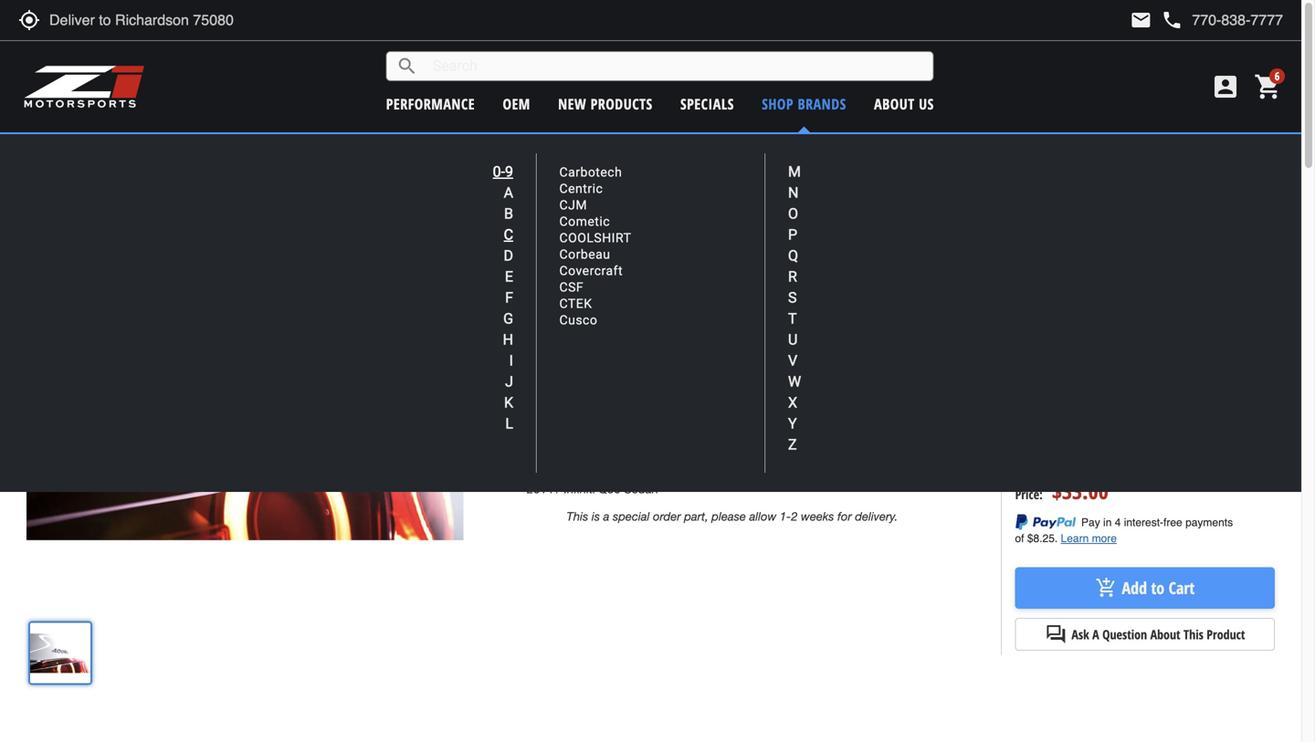 Task type: describe. For each thing, give the bounding box(es) containing it.
/
[[663, 208, 672, 241]]

i
[[509, 352, 513, 369]]

400r.
[[643, 409, 674, 423]]

(change
[[727, 142, 769, 160]]

1 star from the left
[[495, 245, 513, 263]]

add_shopping_cart
[[1096, 577, 1118, 599]]

specials
[[680, 94, 734, 114]]

rear
[[801, 208, 843, 241]]

cusco link
[[559, 313, 598, 328]]

w
[[788, 373, 801, 390]]

400hp
[[563, 427, 599, 441]]

(r33)
[[581, 409, 609, 423]]

shop brands
[[762, 94, 846, 114]]

question_answer
[[1045, 624, 1067, 646]]

ctek link
[[559, 296, 592, 311]]

us
[[634, 391, 650, 405]]

this up q50)
[[490, 354, 512, 368]]

ctek
[[559, 296, 592, 311]]

question
[[1103, 626, 1147, 644]]

name
[[807, 391, 836, 405]]

to inside this badge is found on the right side of the trunk on all 2020+ jdm nissan skyline (infiniti q50) models equipped with the 400hp vr30 powertrain. the 400r is japans equivalent to the red sport found in the us market. the legendary 400r name was used originally on the 1997 skyline (r33) gt-r 400r. this car was inspired by the le mans gt cars and had a track ready 400hp engine.
[[957, 372, 968, 387]]

z1 motorsports logo image
[[23, 64, 146, 110]]

cjm
[[559, 198, 587, 213]]

the right the of
[[701, 354, 718, 368]]

(change model) link
[[727, 142, 809, 160]]

about us
[[874, 94, 934, 114]]

used
[[864, 391, 890, 405]]

ready
[[530, 427, 559, 441]]

2014+ infiniti q50 sedan
[[527, 482, 658, 497]]

about inside the 'question_answer ask a question about this product'
[[1151, 626, 1181, 644]]

infiniti link
[[513, 268, 547, 286]]

market.
[[654, 391, 694, 405]]

gt
[[877, 409, 893, 423]]

n
[[788, 184, 799, 201]]

t
[[788, 310, 797, 327]]

model)
[[772, 142, 809, 160]]

new
[[558, 94, 587, 114]]

this inside the 'question_answer ask a question about this product'
[[1184, 626, 1204, 644]]

h
[[503, 331, 513, 348]]

1 vertical spatial found
[[568, 391, 598, 405]]

2 vertical spatial is
[[592, 510, 600, 524]]

cars
[[897, 409, 919, 423]]

cjm link
[[559, 198, 587, 213]]

1 vertical spatial skyline
[[887, 354, 925, 368]]

about us link
[[874, 94, 934, 114]]

car
[[702, 409, 719, 423]]

badge
[[516, 354, 549, 368]]

inspired
[[747, 409, 789, 423]]

part,
[[684, 510, 709, 524]]

oem q50 red sport / skyline 400r rear trunk emblem star star star star_half 4.8/5 - (11 reviews) brand: infiniti fits models: q50...
[[477, 208, 983, 309]]

0 vertical spatial about
[[874, 94, 915, 114]]

shopping_cart link
[[1250, 72, 1283, 101]]

this down 2014+ infiniti q50 sedan
[[567, 510, 588, 524]]

add_shopping_cart add to cart
[[1096, 577, 1195, 600]]

carbotech centric cjm cometic coolshirt corbeau covercraft csf ctek cusco
[[559, 165, 632, 328]]

corbeau
[[559, 247, 611, 262]]

new products
[[558, 94, 653, 114]]

r inside m n o p q r s t u v w x y z
[[788, 268, 797, 285]]

the right in
[[614, 391, 631, 405]]

brands
[[798, 94, 846, 114]]

sedan
[[624, 482, 658, 497]]

mail
[[1130, 9, 1152, 31]]

of
[[687, 354, 698, 368]]

question_answer ask a question about this product
[[1045, 624, 1245, 646]]

trunk
[[721, 354, 748, 368]]

z
[[788, 436, 797, 454]]

carbotech link
[[559, 165, 622, 180]]

3 star from the left
[[531, 245, 550, 263]]

allow
[[749, 510, 777, 524]]

(change model)
[[727, 142, 809, 160]]

specials link
[[680, 94, 734, 114]]

400hp
[[660, 372, 693, 387]]

trunk
[[848, 208, 902, 241]]

1 vertical spatial was
[[722, 409, 744, 423]]

oem for oem q50 red sport / skyline 400r rear trunk emblem star star star star_half 4.8/5 - (11 reviews) brand: infiniti fits models: q50...
[[477, 208, 519, 241]]

centric link
[[559, 181, 603, 196]]

originally
[[893, 391, 941, 405]]

a inside this badge is found on the right side of the trunk on all 2020+ jdm nissan skyline (infiniti q50) models equipped with the 400hp vr30 powertrain. the 400r is japans equivalent to the red sport found in the us market. the legendary 400r name was used originally on the 1997 skyline (r33) gt-r 400r. this car was inspired by the le mans gt cars and had a track ready 400hp engine.
[[490, 427, 497, 441]]

track
[[500, 427, 527, 441]]

shopping_cart
[[1254, 72, 1283, 101]]

a for 0-
[[504, 184, 513, 201]]

ask
[[1072, 626, 1089, 644]]

the down right
[[640, 372, 657, 387]]

product
[[1207, 626, 1245, 644]]

sport inside this badge is found on the right side of the trunk on all 2020+ jdm nissan skyline (infiniti q50) models equipped with the 400hp vr30 powertrain. the 400r is japans equivalent to the red sport found in the us market. the legendary 400r name was used originally on the 1997 skyline (r33) gt-r 400r. this car was inspired by the le mans gt cars and had a track ready 400hp engine.
[[535, 391, 564, 405]]

legendary
[[720, 391, 772, 405]]

Search search field
[[418, 52, 933, 80]]

1 horizontal spatial the
[[792, 372, 811, 387]]

covercraft
[[559, 263, 623, 278]]

mail link
[[1130, 9, 1152, 31]]

equivalent
[[900, 372, 954, 387]]

cart
[[1169, 577, 1195, 600]]

in
[[602, 391, 611, 405]]

2 horizontal spatial on
[[944, 391, 957, 405]]

models:
[[497, 292, 537, 309]]

shop
[[762, 94, 794, 114]]

the left le
[[809, 409, 825, 423]]



Task type: vqa. For each thing, say whether or not it's contained in the screenshot.
'Z1' inside Z1 Q50 / Q60 Rear Differential Brace star star star star star_half (34)
no



Task type: locate. For each thing, give the bounding box(es) containing it.
the up car
[[697, 391, 717, 405]]

1 vertical spatial a
[[603, 510, 610, 524]]

0 horizontal spatial the
[[697, 391, 717, 405]]

a left special
[[603, 510, 610, 524]]

the down q50)
[[490, 391, 507, 405]]

0 horizontal spatial is
[[553, 354, 561, 368]]

and
[[922, 409, 943, 423]]

on up equipped on the bottom of page
[[598, 354, 612, 368]]

models
[[519, 372, 558, 387]]

on up the "had"
[[944, 391, 957, 405]]

japans
[[858, 372, 896, 387]]

0 vertical spatial infiniti
[[513, 268, 547, 286]]

1 horizontal spatial q50
[[598, 482, 621, 497]]

cometic link
[[559, 214, 610, 229]]

star_half
[[550, 245, 568, 263]]

to
[[957, 372, 968, 387], [1151, 577, 1165, 600]]

c
[[504, 226, 513, 243]]

skyline inside oem q50 red sport / skyline 400r rear trunk emblem star star star star_half 4.8/5 - (11 reviews) brand: infiniti fits models: q50...
[[678, 208, 744, 241]]

0 horizontal spatial red
[[510, 391, 532, 405]]

infiniti inside oem q50 red sport / skyline 400r rear trunk emblem star star star star_half 4.8/5 - (11 reviews) brand: infiniti fits models: q50...
[[513, 268, 547, 286]]

0 vertical spatial found
[[564, 354, 595, 368]]

0 horizontal spatial q50
[[525, 208, 561, 241]]

the
[[792, 372, 811, 387], [697, 391, 717, 405]]

l
[[505, 415, 513, 432]]

1 vertical spatial is
[[846, 372, 855, 387]]

e
[[505, 268, 513, 285]]

d
[[504, 247, 513, 264]]

k
[[504, 394, 513, 411]]

0 vertical spatial sport
[[608, 208, 657, 241]]

carbotech
[[559, 165, 622, 180]]

my_location
[[18, 9, 40, 31]]

2 horizontal spatial is
[[846, 372, 855, 387]]

performance link
[[386, 94, 475, 114]]

found down equipped on the bottom of page
[[568, 391, 598, 405]]

r down us
[[631, 409, 639, 423]]

this left car
[[677, 409, 699, 423]]

0 horizontal spatial to
[[957, 372, 968, 387]]

about left us at the right top of the page
[[874, 94, 915, 114]]

found up equipped on the bottom of page
[[564, 354, 595, 368]]

skyline right /
[[678, 208, 744, 241]]

price:
[[1015, 486, 1043, 503]]

fits
[[477, 292, 494, 309]]

red inside oem q50 red sport / skyline 400r rear trunk emblem star star star star_half 4.8/5 - (11 reviews) brand: infiniti fits models: q50...
[[567, 208, 602, 241]]

search
[[396, 55, 418, 77]]

oem left new
[[503, 94, 531, 114]]

1 horizontal spatial infiniti
[[564, 482, 595, 497]]

oem for oem
[[503, 94, 531, 114]]

g
[[503, 310, 513, 327]]

this badge is found on the right side of the trunk on all 2020+ jdm nissan skyline (infiniti q50) models equipped with the 400hp vr30 powertrain. the 400r is japans equivalent to the red sport found in the us market. the legendary 400r name was used originally on the 1997 skyline (r33) gt-r 400r. this car was inspired by the le mans gt cars and had a track ready 400hp engine.
[[490, 354, 968, 441]]

0 vertical spatial is
[[553, 354, 561, 368]]

0-9 a b c d e f g h i j k l
[[493, 163, 513, 432]]

400r
[[750, 208, 795, 241], [815, 372, 843, 387], [776, 391, 804, 405]]

oem
[[503, 94, 531, 114], [477, 208, 519, 241]]

price: $33.00
[[1015, 476, 1109, 506]]

account_box
[[1211, 72, 1240, 101]]

1 vertical spatial 400r
[[815, 372, 843, 387]]

coolshirt link
[[559, 230, 632, 246]]

us
[[919, 94, 934, 114]]

400r down w
[[776, 391, 804, 405]]

400r inside oem q50 red sport / skyline 400r rear trunk emblem star star star star_half 4.8/5 - (11 reviews) brand: infiniti fits models: q50...
[[750, 208, 795, 241]]

was up mans
[[840, 391, 861, 405]]

powertrain.
[[729, 372, 788, 387]]

gt-
[[612, 409, 631, 423]]

1 vertical spatial a
[[1093, 626, 1099, 644]]

1 horizontal spatial to
[[1151, 577, 1165, 600]]

account_box link
[[1207, 72, 1245, 101]]

0 horizontal spatial skyline
[[540, 409, 578, 423]]

all
[[768, 354, 780, 368]]

the down 2020+
[[792, 372, 811, 387]]

2020+
[[783, 354, 817, 368]]

by
[[792, 409, 805, 423]]

o
[[788, 205, 798, 222]]

skyline up the 'ready'
[[540, 409, 578, 423]]

side
[[662, 354, 684, 368]]

$33.00
[[1052, 476, 1109, 506]]

s
[[788, 289, 797, 306]]

this left the product
[[1184, 626, 1204, 644]]

0 horizontal spatial was
[[722, 409, 744, 423]]

1 vertical spatial r
[[631, 409, 639, 423]]

p
[[788, 226, 797, 243]]

1 horizontal spatial sport
[[608, 208, 657, 241]]

m
[[788, 163, 801, 180]]

9
[[505, 163, 513, 180]]

oem up d
[[477, 208, 519, 241]]

the
[[615, 354, 632, 368], [701, 354, 718, 368], [640, 372, 657, 387], [490, 391, 507, 405], [614, 391, 631, 405], [490, 409, 507, 423], [809, 409, 825, 423]]

mail phone
[[1130, 9, 1183, 31]]

for
[[838, 510, 852, 524]]

to right add
[[1151, 577, 1165, 600]]

is down "nissan"
[[846, 372, 855, 387]]

1 vertical spatial to
[[1151, 577, 1165, 600]]

0 vertical spatial a
[[490, 427, 497, 441]]

infiniti up the models:
[[513, 268, 547, 286]]

sport left /
[[608, 208, 657, 241]]

a for question_answer
[[1093, 626, 1099, 644]]

0 vertical spatial a
[[504, 184, 513, 201]]

sport inside oem q50 red sport / skyline 400r rear trunk emblem star star star star_half 4.8/5 - (11 reviews) brand: infiniti fits models: q50...
[[608, 208, 657, 241]]

products
[[591, 94, 653, 114]]

1 horizontal spatial was
[[840, 391, 861, 405]]

2 horizontal spatial skyline
[[887, 354, 925, 368]]

0 horizontal spatial infiniti
[[513, 268, 547, 286]]

0 horizontal spatial r
[[631, 409, 639, 423]]

r up s
[[788, 268, 797, 285]]

a right 'ask'
[[1093, 626, 1099, 644]]

1 horizontal spatial a
[[1093, 626, 1099, 644]]

4.8/5 -
[[571, 246, 604, 261]]

was
[[840, 391, 861, 405], [722, 409, 744, 423]]

0 vertical spatial oem
[[503, 94, 531, 114]]

0 vertical spatial red
[[567, 208, 602, 241]]

1 vertical spatial red
[[510, 391, 532, 405]]

is right badge
[[553, 354, 561, 368]]

1997
[[510, 409, 537, 423]]

the up with
[[615, 354, 632, 368]]

a inside the 'question_answer ask a question about this product'
[[1093, 626, 1099, 644]]

engine.
[[602, 427, 641, 441]]

red inside this badge is found on the right side of the trunk on all 2020+ jdm nissan skyline (infiniti q50) models equipped with the 400hp vr30 powertrain. the 400r is japans equivalent to the red sport found in the us market. the legendary 400r name was used originally on the 1997 skyline (r33) gt-r 400r. this car was inspired by the le mans gt cars and had a track ready 400hp engine.
[[510, 391, 532, 405]]

b
[[504, 205, 513, 222]]

a
[[490, 427, 497, 441], [603, 510, 610, 524]]

y
[[788, 415, 797, 432]]

1 horizontal spatial red
[[567, 208, 602, 241]]

brand:
[[477, 268, 510, 286]]

1 vertical spatial about
[[1151, 626, 1181, 644]]

oem inside oem q50 red sport / skyline 400r rear trunk emblem star star star star_half 4.8/5 - (11 reviews) brand: infiniti fits models: q50...
[[477, 208, 519, 241]]

2 vertical spatial 400r
[[776, 391, 804, 405]]

jdm
[[820, 354, 845, 368]]

special
[[613, 510, 650, 524]]

1 vertical spatial q50
[[598, 482, 621, 497]]

q50 inside oem q50 red sport / skyline 400r rear trunk emblem star star star star_half 4.8/5 - (11 reviews) brand: infiniti fits models: q50...
[[525, 208, 561, 241]]

0 vertical spatial q50
[[525, 208, 561, 241]]

1 horizontal spatial is
[[592, 510, 600, 524]]

centric
[[559, 181, 603, 196]]

a inside 0-9 a b c d e f g h i j k l
[[504, 184, 513, 201]]

star
[[495, 245, 513, 263], [513, 245, 531, 263], [531, 245, 550, 263]]

shop brands link
[[762, 94, 846, 114]]

2 star from the left
[[513, 245, 531, 263]]

had
[[946, 409, 966, 423]]

please
[[712, 510, 746, 524]]

1 horizontal spatial on
[[751, 354, 765, 368]]

q50)
[[490, 372, 516, 387]]

1 horizontal spatial skyline
[[678, 208, 744, 241]]

skyline up the equivalent
[[887, 354, 925, 368]]

a up b
[[504, 184, 513, 201]]

(infiniti
[[929, 354, 963, 368]]

q50 up star_half
[[525, 208, 561, 241]]

1 horizontal spatial a
[[603, 510, 610, 524]]

0 vertical spatial was
[[840, 391, 861, 405]]

is
[[553, 354, 561, 368], [846, 372, 855, 387], [592, 510, 600, 524]]

1 vertical spatial infiniti
[[564, 482, 595, 497]]

q50 left sedan
[[598, 482, 621, 497]]

0 horizontal spatial a
[[490, 427, 497, 441]]

1 vertical spatial sport
[[535, 391, 564, 405]]

0 vertical spatial 400r
[[750, 208, 795, 241]]

0 vertical spatial to
[[957, 372, 968, 387]]

2 vertical spatial skyline
[[540, 409, 578, 423]]

oem link
[[503, 94, 531, 114]]

sport down models
[[535, 391, 564, 405]]

0 vertical spatial the
[[792, 372, 811, 387]]

1 horizontal spatial about
[[1151, 626, 1181, 644]]

performance
[[386, 94, 475, 114]]

emblem
[[907, 208, 983, 241]]

order
[[653, 510, 681, 524]]

400r up q
[[750, 208, 795, 241]]

is down 2014+ infiniti q50 sedan
[[592, 510, 600, 524]]

about
[[874, 94, 915, 114], [1151, 626, 1181, 644]]

about right question
[[1151, 626, 1181, 644]]

coolshirt
[[559, 230, 632, 246]]

the up track
[[490, 409, 507, 423]]

2014+
[[527, 482, 560, 497]]

r inside this badge is found on the right side of the trunk on all 2020+ jdm nissan skyline (infiniti q50) models equipped with the 400hp vr30 powertrain. the 400r is japans equivalent to the red sport found in the us market. the legendary 400r name was used originally on the 1997 skyline (r33) gt-r 400r. this car was inspired by the le mans gt cars and had a track ready 400hp engine.
[[631, 409, 639, 423]]

a
[[504, 184, 513, 201], [1093, 626, 1099, 644]]

red
[[567, 208, 602, 241], [510, 391, 532, 405]]

a left l
[[490, 427, 497, 441]]

on left all
[[751, 354, 765, 368]]

1 vertical spatial oem
[[477, 208, 519, 241]]

0 vertical spatial r
[[788, 268, 797, 285]]

was right car
[[722, 409, 744, 423]]

0 horizontal spatial on
[[598, 354, 612, 368]]

equipped
[[561, 372, 611, 387]]

0 horizontal spatial sport
[[535, 391, 564, 405]]

0 horizontal spatial a
[[504, 184, 513, 201]]

1 vertical spatial the
[[697, 391, 717, 405]]

phone
[[1161, 9, 1183, 31]]

400r down jdm
[[815, 372, 843, 387]]

to down the '(infiniti'
[[957, 372, 968, 387]]

0 horizontal spatial about
[[874, 94, 915, 114]]

m n o p q r s t u v w x y z
[[788, 163, 801, 454]]

csf
[[559, 280, 584, 295]]

1 horizontal spatial r
[[788, 268, 797, 285]]

infiniti right 2014+
[[564, 482, 595, 497]]

0 vertical spatial skyline
[[678, 208, 744, 241]]



